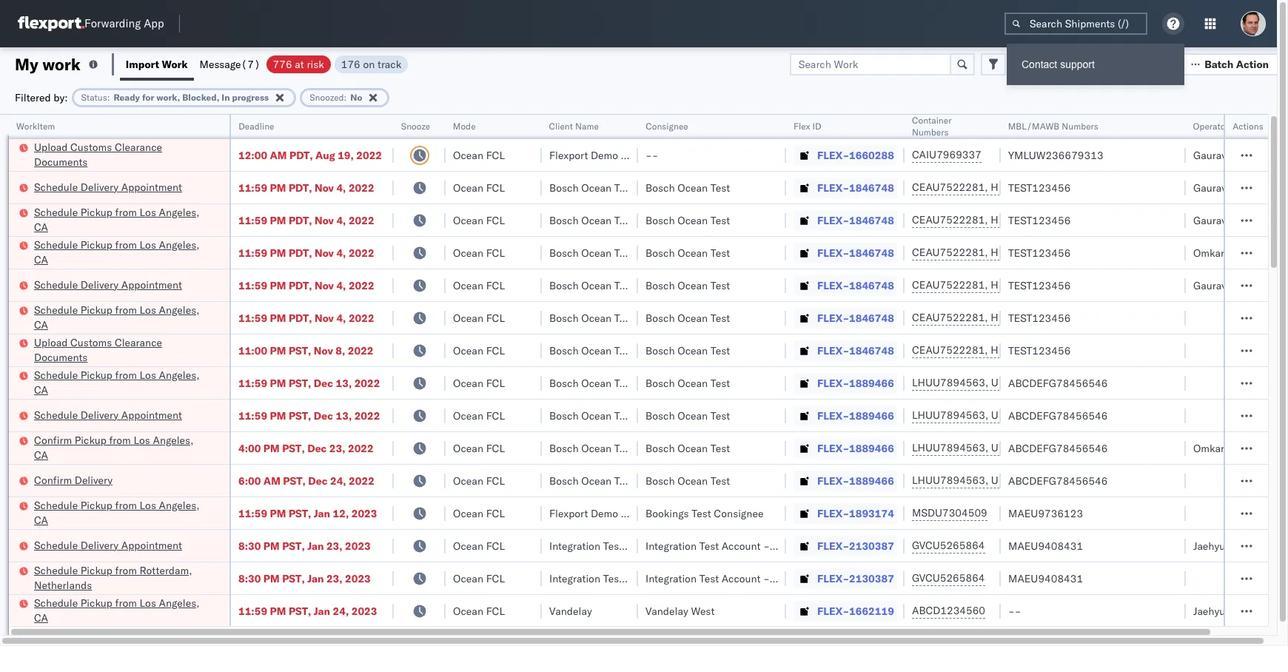 Task type: describe. For each thing, give the bounding box(es) containing it.
from for schedule pickup from rotterdam, netherlands link
[[115, 564, 137, 577]]

snoozed
[[310, 91, 344, 103]]

6 flex-1846748 from the top
[[817, 344, 894, 357]]

schedule delivery appointment for schedule delivery appointment link related to 2nd schedule delivery appointment button
[[34, 278, 182, 291]]

actions
[[1233, 121, 1264, 132]]

appointment for second schedule delivery appointment button from the bottom of the page
[[121, 408, 182, 422]]

3 resize handle column header from the left
[[428, 115, 446, 646]]

confirm pickup from los angeles, ca button
[[34, 433, 210, 464]]

my work
[[15, 54, 81, 74]]

4 ocean fcl from the top
[[453, 246, 505, 260]]

schedule for 4th schedule delivery appointment button from the bottom
[[34, 180, 78, 194]]

dec up 4:00 pm pst, dec 23, 2022
[[314, 409, 333, 422]]

schedule for sixth schedule pickup from los angeles, ca button from the top of the page
[[34, 596, 78, 610]]

maeu9736123
[[1009, 507, 1083, 520]]

container numbers
[[912, 115, 952, 138]]

8 flex- from the top
[[817, 377, 849, 390]]

3 gaurav from the top
[[1194, 214, 1227, 227]]

batch action
[[1205, 57, 1269, 71]]

resize handle column header for flex id
[[887, 115, 905, 646]]

11 resize handle column header from the left
[[1265, 115, 1282, 646]]

7 fcl from the top
[[486, 344, 505, 357]]

from for 'schedule pickup from los angeles, ca' link for sixth schedule pickup from los angeles, ca button from the top of the page
[[115, 596, 137, 610]]

3 abcdefg78456546 from the top
[[1009, 442, 1108, 455]]

no
[[350, 91, 362, 103]]

contact
[[1022, 58, 1058, 70]]

flex
[[794, 121, 810, 132]]

schedule for schedule pickup from rotterdam, netherlands button
[[34, 564, 78, 577]]

4 hlxu6269489, from the top
[[991, 278, 1067, 292]]

1 8:30 pm pst, jan 23, 2023 from the top
[[238, 539, 371, 553]]

msdu7304509
[[912, 506, 988, 520]]

netherlands
[[34, 579, 92, 592]]

work
[[162, 57, 188, 71]]

1 11:59 pm pdt, nov 4, 2022 from the top
[[238, 181, 374, 194]]

2023 for 'schedule pickup from los angeles, ca' link corresponding to fifth schedule pickup from los angeles, ca button from the top
[[352, 507, 377, 520]]

schedule pickup from los angeles, ca link for fifth schedule pickup from los angeles, ca button from the bottom of the page
[[34, 237, 210, 267]]

1 integration from the top
[[646, 539, 697, 553]]

resize handle column header for consignee
[[769, 115, 786, 646]]

2 lhuu7894563, from the top
[[912, 409, 989, 422]]

13 ocean fcl from the top
[[453, 539, 505, 553]]

3 gaurav jawla from the top
[[1194, 214, 1255, 227]]

2 1846748 from the top
[[849, 214, 894, 227]]

5 schedule pickup from los angeles, ca button from the top
[[34, 498, 210, 529]]

ca for 'schedule pickup from los angeles, ca' link corresponding to first schedule pickup from los angeles, ca button from the top of the page
[[34, 220, 48, 234]]

from for 'schedule pickup from los angeles, ca' link for fifth schedule pickup from los angeles, ca button from the bottom of the page
[[115, 238, 137, 251]]

angeles, for sixth schedule pickup from los angeles, ca button from the top of the page
[[159, 596, 200, 610]]

5 flex-1846748 from the top
[[817, 311, 894, 325]]

23, for confirm pickup from los angeles, ca
[[329, 442, 345, 455]]

2 integration test account - karl lagerfeld from the top
[[646, 572, 838, 585]]

snoozed : no
[[310, 91, 362, 103]]

ca for confirm pickup from los angeles, ca link
[[34, 448, 48, 462]]

0 horizontal spatial --
[[646, 148, 659, 162]]

deadline
[[238, 121, 274, 132]]

customs for 11:00 pm pst, nov 8, 2022
[[70, 336, 112, 349]]

4:00
[[238, 442, 261, 455]]

2 jawla from the top
[[1230, 181, 1255, 194]]

ca for 'schedule pickup from los angeles, ca' link corresponding to fifth schedule pickup from los angeles, ca button from the top
[[34, 514, 48, 527]]

10 flex- from the top
[[817, 442, 849, 455]]

schedule pickup from los angeles, ca for 'schedule pickup from los angeles, ca' link corresponding to fifth schedule pickup from los angeles, ca button from the top
[[34, 499, 200, 527]]

delivery for 1st schedule delivery appointment button from the bottom
[[81, 539, 119, 552]]

work,
[[156, 91, 180, 103]]

2 contact support button from the top
[[1007, 50, 1185, 79]]

confirm delivery link
[[34, 473, 113, 488]]

schedule pickup from rotterdam, netherlands link
[[34, 563, 210, 593]]

am for pst,
[[263, 474, 281, 488]]

: for status
[[107, 91, 110, 103]]

1 abcdefg78456546 from the top
[[1009, 377, 1108, 390]]

3 jawla from the top
[[1230, 214, 1255, 227]]

flex-1893174
[[817, 507, 894, 520]]

schedule pickup from los angeles, ca for 'schedule pickup from los angeles, ca' link corresponding to first schedule pickup from los angeles, ca button from the top of the page
[[34, 205, 200, 234]]

1 flex- from the top
[[817, 148, 849, 162]]

2 8:30 pm pst, jan 23, 2023 from the top
[[238, 572, 371, 585]]

forwarding
[[84, 17, 141, 31]]

schedule pickup from los angeles, ca link for fourth schedule pickup from los angeles, ca button from the top
[[34, 368, 210, 397]]

resize handle column header for workitem
[[212, 115, 230, 646]]

6 schedule pickup from los angeles, ca button from the top
[[34, 596, 210, 627]]

flex-1660288
[[817, 148, 894, 162]]

status : ready for work, blocked, in progress
[[81, 91, 269, 103]]

12 fcl from the top
[[486, 507, 505, 520]]

4, for 'schedule pickup from los angeles, ca' link for fifth schedule pickup from los angeles, ca button from the bottom of the page
[[336, 246, 346, 260]]

6 11:59 from the top
[[238, 377, 267, 390]]

4 gaurav from the top
[[1194, 279, 1227, 292]]

risk
[[307, 57, 324, 71]]

jaehyung
[[1194, 539, 1237, 553]]

2 ceau7522281, hlxu6269489, hlxu8034992 from the top
[[912, 213, 1142, 227]]

forwarding app
[[84, 17, 164, 31]]

flexport demo consignee for bookings
[[549, 507, 671, 520]]

flex id button
[[786, 118, 890, 133]]

west
[[691, 605, 715, 618]]

appointment for 4th schedule delivery appointment button from the bottom
[[121, 180, 182, 194]]

15 fcl from the top
[[486, 605, 505, 618]]

container numbers button
[[905, 112, 986, 138]]

work
[[42, 54, 81, 74]]

1 karl from the top
[[773, 539, 792, 553]]

flex id
[[794, 121, 822, 132]]

7 ocean fcl from the top
[[453, 344, 505, 357]]

: for snoozed
[[344, 91, 347, 103]]

mode
[[453, 121, 476, 132]]

3 11:59 from the top
[[238, 246, 267, 260]]

from for confirm pickup from los angeles, ca link
[[109, 434, 131, 447]]

upload customs clearance documents link for 12:00 am pdt, aug 19, 2022
[[34, 140, 210, 169]]

blocked,
[[182, 91, 219, 103]]

delivery for second schedule delivery appointment button from the bottom of the page
[[81, 408, 119, 422]]

1 1889466 from the top
[[849, 377, 894, 390]]

1 flex-1889466 from the top
[[817, 377, 894, 390]]

5 11:59 from the top
[[238, 311, 267, 325]]

import work button
[[120, 47, 194, 81]]

ymluw236679313
[[1009, 148, 1104, 162]]

angeles, for fourth schedule pickup from los angeles, ca button from the top
[[159, 368, 200, 382]]

clearance for 11:00 pm pst, nov 8, 2022
[[115, 336, 162, 349]]

delivery for 4th schedule delivery appointment button from the bottom
[[81, 180, 119, 194]]

batch
[[1205, 57, 1234, 71]]

hlxu8034992 for the upload customs clearance documents button for 11:00 pm pst, nov 8, 2022
[[1069, 344, 1142, 357]]

ca for 'schedule pickup from los angeles, ca' link for sixth schedule pickup from los angeles, ca button from the top of the page
[[34, 611, 48, 625]]

tes
[[1273, 539, 1288, 553]]

11:59 pm pst, jan 24, 2023
[[238, 605, 377, 618]]

1 8:30 from the top
[[238, 539, 261, 553]]

flexport demo consignee for -
[[549, 148, 671, 162]]

12:00 am pdt, aug 19, 2022
[[238, 148, 382, 162]]

client
[[549, 121, 573, 132]]

2 account from the top
[[722, 572, 761, 585]]

schedule pickup from los angeles, ca link for fifth schedule pickup from los angeles, ca button from the top
[[34, 498, 210, 528]]

status
[[81, 91, 107, 103]]

support
[[1060, 58, 1095, 70]]

angeles, for first schedule pickup from los angeles, ca button from the top of the page
[[159, 205, 200, 219]]

aug
[[316, 148, 335, 162]]

schedule delivery appointment for schedule delivery appointment link corresponding to 1st schedule delivery appointment button from the bottom
[[34, 539, 182, 552]]

choi
[[1240, 539, 1262, 553]]

schedule for 1st schedule delivery appointment button from the bottom
[[34, 539, 78, 552]]

2 maeu9408431 from the top
[[1009, 572, 1083, 585]]

1 gaurav jawla from the top
[[1194, 148, 1255, 162]]

2 11:59 pm pst, dec 13, 2022 from the top
[[238, 409, 380, 422]]

jan for 'schedule pickup from los angeles, ca' link corresponding to fifth schedule pickup from los angeles, ca button from the top
[[314, 507, 330, 520]]

from for fourth schedule pickup from los angeles, ca button from the top's 'schedule pickup from los angeles, ca' link
[[115, 368, 137, 382]]

2 schedule pickup from los angeles, ca button from the top
[[34, 237, 210, 268]]

4 flex- from the top
[[817, 246, 849, 260]]

19,
[[338, 148, 354, 162]]

24, for 2022
[[330, 474, 346, 488]]

dec up 11:59 pm pst, jan 12, 2023
[[308, 474, 328, 488]]

2 ocean fcl from the top
[[453, 181, 505, 194]]

ready
[[114, 91, 140, 103]]

confirm for confirm delivery
[[34, 474, 72, 487]]

3 lhuu7894563, uetu5238478 from the top
[[912, 441, 1063, 455]]

5 flex- from the top
[[817, 279, 849, 292]]

appointment for 1st schedule delivery appointment button from the bottom
[[121, 539, 182, 552]]

14 fcl from the top
[[486, 572, 505, 585]]

4:00 pm pst, dec 23, 2022
[[238, 442, 374, 455]]

mbl/mawb numbers button
[[1001, 118, 1171, 133]]

resize handle column header for container numbers
[[983, 115, 1001, 646]]

filtered
[[15, 91, 51, 104]]

documents for 12:00
[[34, 155, 88, 168]]

schedule pickup from rotterdam, netherlands
[[34, 564, 192, 592]]

confirm pickup from los angeles, ca link
[[34, 433, 210, 462]]

(7)
[[241, 57, 260, 71]]

4 hlxu8034992 from the top
[[1069, 278, 1142, 292]]

8 fcl from the top
[[486, 377, 505, 390]]

angeles, for fifth schedule pickup from los angeles, ca button from the top
[[159, 499, 200, 512]]

omkar savant for ceau7522281, hlxu6269489, hlxu8034992
[[1194, 246, 1259, 260]]

abcd1234560
[[912, 604, 986, 618]]

confirm delivery
[[34, 474, 113, 487]]

6 fcl from the top
[[486, 311, 505, 325]]

vandelay west
[[646, 605, 715, 618]]

4 1846748 from the top
[[849, 279, 894, 292]]

demo for -
[[591, 148, 618, 162]]

1 ocean fcl from the top
[[453, 148, 505, 162]]

name
[[576, 121, 599, 132]]

3 lhuu7894563, from the top
[[912, 441, 989, 455]]

13 fcl from the top
[[486, 539, 505, 553]]

ceau7522281, for third schedule pickup from los angeles, ca button from the top
[[912, 311, 988, 324]]

3 ocean fcl from the top
[[453, 214, 505, 227]]

1 account from the top
[[722, 539, 761, 553]]

message (7)
[[200, 57, 260, 71]]

4, for 'schedule pickup from los angeles, ca' link corresponding to first schedule pickup from los angeles, ca button from the top of the page
[[336, 214, 346, 227]]

flexport for --
[[549, 148, 588, 162]]

2 gvcu5265864 from the top
[[912, 572, 985, 585]]

container
[[912, 115, 952, 126]]

omkar for lhuu7894563, uetu5238478
[[1194, 442, 1225, 455]]

savant for lhuu7894563, uetu5238478
[[1228, 442, 1259, 455]]

bookings test consignee
[[646, 507, 764, 520]]

8 11:59 from the top
[[238, 507, 267, 520]]

4 ceau7522281, hlxu6269489, hlxu8034992 from the top
[[912, 278, 1142, 292]]

workitem button
[[9, 118, 215, 133]]

mbl/mawb numbers
[[1009, 121, 1099, 132]]

schedule pickup from los angeles, ca for fourth schedule pickup from los angeles, ca button from the top's 'schedule pickup from los angeles, ca' link
[[34, 368, 200, 397]]

776
[[273, 57, 292, 71]]

4 1889466 from the top
[[849, 474, 894, 488]]

4, for 'schedule pickup from los angeles, ca' link for third schedule pickup from los angeles, ca button from the top
[[336, 311, 346, 325]]

confirm pickup from los angeles, ca
[[34, 434, 194, 462]]

9 11:59 from the top
[[238, 605, 267, 618]]

schedule delivery appointment for second schedule delivery appointment button from the bottom of the page's schedule delivery appointment link
[[34, 408, 182, 422]]

deadline button
[[231, 118, 379, 133]]

1662119
[[849, 605, 894, 618]]

import work
[[126, 57, 188, 71]]

upload customs clearance documents for 12:00 am pdt, aug 19, 2022
[[34, 140, 162, 168]]

bookings
[[646, 507, 689, 520]]

4 lhuu7894563, from the top
[[912, 474, 989, 487]]

forwarding app link
[[18, 16, 164, 31]]

by:
[[54, 91, 68, 104]]

workitem
[[16, 121, 55, 132]]

dec up 6:00 am pst, dec 24, 2022
[[307, 442, 327, 455]]

4 schedule delivery appointment button from the top
[[34, 538, 182, 554]]

from for 'schedule pickup from los angeles, ca' link corresponding to fifth schedule pickup from los angeles, ca button from the top
[[115, 499, 137, 512]]

mbl/mawb
[[1009, 121, 1060, 132]]

1 flex-2130387 from the top
[[817, 539, 894, 553]]

1 hlxu8034992 from the top
[[1069, 181, 1142, 194]]

ca for 'schedule pickup from los angeles, ca' link for fifth schedule pickup from los angeles, ca button from the bottom of the page
[[34, 253, 48, 266]]

resize handle column header for client name
[[621, 115, 638, 646]]

11:00
[[238, 344, 267, 357]]

4 jawla from the top
[[1230, 279, 1255, 292]]

hlxu6269489, for the upload customs clearance documents button for 11:00 pm pst, nov 8, 2022
[[991, 344, 1067, 357]]

1 contact support button from the top
[[1007, 44, 1185, 85]]

Search Work text field
[[790, 53, 951, 75]]

contact support
[[1022, 58, 1095, 70]]

flex-1662119
[[817, 605, 894, 618]]

message
[[200, 57, 241, 71]]

13 flex- from the top
[[817, 539, 849, 553]]

11 flex- from the top
[[817, 474, 849, 488]]

resize handle column header for deadline
[[376, 115, 394, 646]]

mode button
[[446, 118, 527, 133]]

jaehyung choi - tes
[[1194, 539, 1288, 553]]

6 ceau7522281, hlxu6269489, hlxu8034992 from the top
[[912, 344, 1142, 357]]

12:00
[[238, 148, 267, 162]]

at
[[295, 57, 304, 71]]

1 schedule pickup from los angeles, ca button from the top
[[34, 205, 210, 236]]

11:00 pm pst, nov 8, 2022
[[238, 344, 374, 357]]

savant for ceau7522281, hlxu6269489, hlxu8034992
[[1228, 246, 1259, 260]]

1 vertical spatial 23,
[[326, 539, 343, 553]]

file exception
[[1035, 57, 1104, 71]]

15 ocean fcl from the top
[[453, 605, 505, 618]]

3 uetu5238478 from the top
[[991, 441, 1063, 455]]

1 1846748 from the top
[[849, 181, 894, 194]]

5 test123456 from the top
[[1009, 311, 1071, 325]]

schedule delivery appointment for schedule delivery appointment link for 4th schedule delivery appointment button from the bottom
[[34, 180, 182, 194]]

2023 for schedule pickup from rotterdam, netherlands link
[[345, 572, 371, 585]]

schedule pickup from los angeles, ca for 'schedule pickup from los angeles, ca' link for sixth schedule pickup from los angeles, ca button from the top of the page
[[34, 596, 200, 625]]

Search Shipments (/) text field
[[1005, 13, 1148, 35]]

omkar savant for lhuu7894563, uetu5238478
[[1194, 442, 1259, 455]]

3 1846748 from the top
[[849, 246, 894, 260]]

batch action button
[[1182, 53, 1279, 75]]

1 11:59 pm pst, dec 13, 2022 from the top
[[238, 377, 380, 390]]

1 lhuu7894563, uetu5238478 from the top
[[912, 376, 1063, 389]]



Task type: locate. For each thing, give the bounding box(es) containing it.
1 demo from the top
[[591, 148, 618, 162]]

-- down consignee button
[[646, 148, 659, 162]]

am for pdt,
[[270, 148, 287, 162]]

numbers up ymluw236679313
[[1062, 121, 1099, 132]]

hlxu8034992 for third schedule pickup from los angeles, ca button from the top
[[1069, 311, 1142, 324]]

176 on track
[[341, 57, 402, 71]]

schedule pickup from los angeles, ca for 'schedule pickup from los angeles, ca' link for fifth schedule pickup from los angeles, ca button from the bottom of the page
[[34, 238, 200, 266]]

consignee
[[646, 121, 688, 132], [621, 148, 671, 162], [621, 507, 671, 520], [714, 507, 764, 520]]

pickup inside confirm pickup from los angeles, ca
[[75, 434, 107, 447]]

confirm down confirm pickup from los angeles, ca
[[34, 474, 72, 487]]

4 11:59 from the top
[[238, 279, 267, 292]]

11:59 pm pdt, nov 4, 2022 for third schedule pickup from los angeles, ca button from the top
[[238, 311, 374, 325]]

2 vertical spatial 23,
[[326, 572, 343, 585]]

3 hlxu8034992 from the top
[[1069, 246, 1142, 259]]

resize handle column header
[[212, 115, 230, 646], [376, 115, 394, 646], [428, 115, 446, 646], [524, 115, 542, 646], [621, 115, 638, 646], [769, 115, 786, 646], [887, 115, 905, 646], [983, 115, 1001, 646], [1168, 115, 1186, 646], [1251, 115, 1268, 646], [1265, 115, 1282, 646]]

0 vertical spatial omkar
[[1194, 246, 1225, 260]]

0 vertical spatial upload
[[34, 140, 68, 154]]

5 ceau7522281, hlxu6269489, hlxu8034992 from the top
[[912, 311, 1142, 324]]

ceau7522281, for the upload customs clearance documents button for 11:00 pm pst, nov 8, 2022
[[912, 344, 988, 357]]

1 ceau7522281, hlxu6269489, hlxu8034992 from the top
[[912, 181, 1142, 194]]

2 integration from the top
[[646, 572, 697, 585]]

test
[[614, 181, 634, 194], [711, 181, 730, 194], [614, 214, 634, 227], [711, 214, 730, 227], [614, 246, 634, 260], [711, 246, 730, 260], [614, 279, 634, 292], [711, 279, 730, 292], [614, 311, 634, 325], [711, 311, 730, 325], [614, 344, 634, 357], [711, 344, 730, 357], [614, 377, 634, 390], [711, 377, 730, 390], [614, 409, 634, 422], [711, 409, 730, 422], [614, 442, 634, 455], [711, 442, 730, 455], [614, 474, 634, 488], [711, 474, 730, 488], [692, 507, 711, 520], [699, 539, 719, 553], [699, 572, 719, 585]]

10 schedule from the top
[[34, 564, 78, 577]]

upload customs clearance documents for 11:00 pm pst, nov 8, 2022
[[34, 336, 162, 364]]

ocean
[[453, 148, 484, 162], [453, 181, 484, 194], [581, 181, 612, 194], [678, 181, 708, 194], [453, 214, 484, 227], [581, 214, 612, 227], [678, 214, 708, 227], [453, 246, 484, 260], [581, 246, 612, 260], [678, 246, 708, 260], [453, 279, 484, 292], [581, 279, 612, 292], [678, 279, 708, 292], [453, 311, 484, 325], [581, 311, 612, 325], [678, 311, 708, 325], [453, 344, 484, 357], [581, 344, 612, 357], [678, 344, 708, 357], [453, 377, 484, 390], [581, 377, 612, 390], [678, 377, 708, 390], [453, 409, 484, 422], [581, 409, 612, 422], [678, 409, 708, 422], [453, 442, 484, 455], [581, 442, 612, 455], [678, 442, 708, 455], [453, 474, 484, 488], [581, 474, 612, 488], [678, 474, 708, 488], [453, 507, 484, 520], [453, 539, 484, 553], [453, 572, 484, 585], [453, 605, 484, 618]]

1 vertical spatial integration test account - karl lagerfeld
[[646, 572, 838, 585]]

test123456
[[1009, 181, 1071, 194], [1009, 214, 1071, 227], [1009, 246, 1071, 260], [1009, 279, 1071, 292], [1009, 311, 1071, 325], [1009, 344, 1071, 357]]

for
[[142, 91, 154, 103]]

demo
[[591, 148, 618, 162], [591, 507, 618, 520]]

ca for fourth schedule pickup from los angeles, ca button from the top's 'schedule pickup from los angeles, ca' link
[[34, 383, 48, 397]]

schedule pickup from los angeles, ca button
[[34, 205, 210, 236], [34, 237, 210, 268], [34, 302, 210, 334], [34, 368, 210, 399], [34, 498, 210, 529], [34, 596, 210, 627]]

1 vertical spatial omkar savant
[[1194, 442, 1259, 455]]

8:30
[[238, 539, 261, 553], [238, 572, 261, 585]]

4 flex-1846748 from the top
[[817, 279, 894, 292]]

lhuu7894563,
[[912, 376, 989, 389], [912, 409, 989, 422], [912, 441, 989, 455], [912, 474, 989, 487]]

flex-1889466
[[817, 377, 894, 390], [817, 409, 894, 422], [817, 442, 894, 455], [817, 474, 894, 488]]

flexport for bookings test consignee
[[549, 507, 588, 520]]

2 test123456 from the top
[[1009, 214, 1071, 227]]

0 vertical spatial flexport
[[549, 148, 588, 162]]

1 vertical spatial 2130387
[[849, 572, 894, 585]]

appointment for 2nd schedule delivery appointment button
[[121, 278, 182, 291]]

ca inside confirm pickup from los angeles, ca
[[34, 448, 48, 462]]

9 flex- from the top
[[817, 409, 849, 422]]

ca
[[34, 220, 48, 234], [34, 253, 48, 266], [34, 318, 48, 331], [34, 383, 48, 397], [34, 448, 48, 462], [34, 514, 48, 527], [34, 611, 48, 625]]

upload customs clearance documents link for 11:00 pm pst, nov 8, 2022
[[34, 335, 210, 365]]

0 vertical spatial 23,
[[329, 442, 345, 455]]

0 horizontal spatial numbers
[[912, 127, 949, 138]]

am right 6:00
[[263, 474, 281, 488]]

1 vertical spatial 11:59 pm pst, dec 13, 2022
[[238, 409, 380, 422]]

lagerfeld up flex-1662119
[[794, 572, 838, 585]]

from inside confirm pickup from los angeles, ca
[[109, 434, 131, 447]]

0 vertical spatial flex-2130387
[[817, 539, 894, 553]]

1 gvcu5265864 from the top
[[912, 539, 985, 552]]

11:59 pm pst, dec 13, 2022 down 11:00 pm pst, nov 8, 2022
[[238, 377, 380, 390]]

documents
[[34, 155, 88, 168], [34, 351, 88, 364]]

omkar savant
[[1194, 246, 1259, 260], [1194, 442, 1259, 455]]

24,
[[330, 474, 346, 488], [333, 605, 349, 618]]

1 upload customs clearance documents from the top
[[34, 140, 162, 168]]

1 horizontal spatial --
[[1009, 605, 1021, 618]]

schedule for fifth schedule pickup from los angeles, ca button from the top
[[34, 499, 78, 512]]

3 ca from the top
[[34, 318, 48, 331]]

angeles, for third schedule pickup from los angeles, ca button from the top
[[159, 303, 200, 317]]

angeles, for fifth schedule pickup from los angeles, ca button from the bottom of the page
[[159, 238, 200, 251]]

hlxu8034992 for first schedule pickup from los angeles, ca button from the top of the page
[[1069, 213, 1142, 227]]

schedule delivery appointment link for 2nd schedule delivery appointment button
[[34, 277, 182, 292]]

1 vertical spatial confirm
[[34, 474, 72, 487]]

6:00
[[238, 474, 261, 488]]

1 vertical spatial upload customs clearance documents button
[[34, 335, 210, 366]]

1 vertical spatial 8:30
[[238, 572, 261, 585]]

4 lhuu7894563, uetu5238478 from the top
[[912, 474, 1063, 487]]

1 horizontal spatial :
[[344, 91, 347, 103]]

am right 12:00
[[270, 148, 287, 162]]

documents for 11:00
[[34, 351, 88, 364]]

0 vertical spatial maeu9408431
[[1009, 539, 1083, 553]]

0 vertical spatial 2130387
[[849, 539, 894, 553]]

4 schedule pickup from los angeles, ca link from the top
[[34, 368, 210, 397]]

schedule
[[34, 180, 78, 194], [34, 205, 78, 219], [34, 238, 78, 251], [34, 278, 78, 291], [34, 303, 78, 317], [34, 368, 78, 382], [34, 408, 78, 422], [34, 499, 78, 512], [34, 539, 78, 552], [34, 564, 78, 577], [34, 596, 78, 610]]

schedule pickup from rotterdam, netherlands button
[[34, 563, 210, 594]]

11:59 pm pdt, nov 4, 2022 for first schedule pickup from los angeles, ca button from the top of the page
[[238, 214, 374, 227]]

1 vertical spatial upload
[[34, 336, 68, 349]]

8:30 pm pst, jan 23, 2023 up 11:59 pm pst, jan 24, 2023
[[238, 572, 371, 585]]

demo left bookings
[[591, 507, 618, 520]]

progress
[[232, 91, 269, 103]]

2 schedule from the top
[[34, 205, 78, 219]]

lagerfeld down flex-1893174
[[794, 539, 838, 553]]

integration test account - karl lagerfeld up west
[[646, 572, 838, 585]]

3 fcl from the top
[[486, 214, 505, 227]]

0 vertical spatial karl
[[773, 539, 792, 553]]

consignee inside button
[[646, 121, 688, 132]]

client name button
[[542, 118, 623, 133]]

8:30 pm pst, jan 23, 2023
[[238, 539, 371, 553], [238, 572, 371, 585]]

flexport. image
[[18, 16, 84, 31]]

upload customs clearance documents button for 11:00 pm pst, nov 8, 2022
[[34, 335, 210, 366]]

confirm delivery button
[[34, 473, 113, 489]]

11 fcl from the top
[[486, 474, 505, 488]]

action
[[1236, 57, 1269, 71]]

11:59 pm pst, dec 13, 2022 up 4:00 pm pst, dec 23, 2022
[[238, 409, 380, 422]]

1 vertical spatial clearance
[[115, 336, 162, 349]]

1 resize handle column header from the left
[[212, 115, 230, 646]]

0 vertical spatial --
[[646, 148, 659, 162]]

4 test123456 from the top
[[1009, 279, 1071, 292]]

4 ceau7522281, from the top
[[912, 278, 988, 292]]

1 jawla from the top
[[1230, 148, 1255, 162]]

numbers for mbl/mawb numbers
[[1062, 121, 1099, 132]]

1 uetu5238478 from the top
[[991, 376, 1063, 389]]

numbers
[[1062, 121, 1099, 132], [912, 127, 949, 138]]

8 resize handle column header from the left
[[983, 115, 1001, 646]]

schedule for 2nd schedule delivery appointment button
[[34, 278, 78, 291]]

flex-2130387 down flex-1893174
[[817, 539, 894, 553]]

schedule delivery appointment link for 1st schedule delivery appointment button from the bottom
[[34, 538, 182, 553]]

in
[[222, 91, 230, 103]]

0 vertical spatial integration
[[646, 539, 697, 553]]

1 vertical spatial gvcu5265864
[[912, 572, 985, 585]]

-- right abcd1234560
[[1009, 605, 1021, 618]]

5 schedule from the top
[[34, 303, 78, 317]]

angeles, for the confirm pickup from los angeles, ca button
[[153, 434, 194, 447]]

0 vertical spatial 11:59 pm pst, dec 13, 2022
[[238, 377, 380, 390]]

id
[[813, 121, 822, 132]]

uetu5238478
[[991, 376, 1063, 389], [991, 409, 1063, 422], [991, 441, 1063, 455], [991, 474, 1063, 487]]

1 vertical spatial lagerfeld
[[794, 572, 838, 585]]

2 schedule delivery appointment link from the top
[[34, 277, 182, 292]]

23, for schedule pickup from rotterdam, netherlands
[[326, 572, 343, 585]]

1 2130387 from the top
[[849, 539, 894, 553]]

1 gaurav from the top
[[1194, 148, 1227, 162]]

customs for 12:00 am pdt, aug 19, 2022
[[70, 140, 112, 154]]

2 11:59 from the top
[[238, 214, 267, 227]]

flex-2130387 up flex-1662119
[[817, 572, 894, 585]]

0 vertical spatial omkar savant
[[1194, 246, 1259, 260]]

2130387 down 1893174
[[849, 539, 894, 553]]

1 vertical spatial integration
[[646, 572, 697, 585]]

contact support button
[[1007, 44, 1185, 85], [1007, 50, 1185, 79]]

0 vertical spatial 8:30 pm pst, jan 23, 2023
[[238, 539, 371, 553]]

pm
[[270, 181, 286, 194], [270, 214, 286, 227], [270, 246, 286, 260], [270, 279, 286, 292], [270, 311, 286, 325], [270, 344, 286, 357], [270, 377, 286, 390], [270, 409, 286, 422], [263, 442, 280, 455], [270, 507, 286, 520], [263, 539, 280, 553], [263, 572, 280, 585], [270, 605, 286, 618]]

1 hlxu6269489, from the top
[[991, 181, 1067, 194]]

numbers inside container numbers
[[912, 127, 949, 138]]

1 vertical spatial maeu9408431
[[1009, 572, 1083, 585]]

jan for schedule pickup from rotterdam, netherlands link
[[307, 572, 324, 585]]

1 vertical spatial am
[[263, 474, 281, 488]]

1 horizontal spatial numbers
[[1062, 121, 1099, 132]]

jan for 'schedule pickup from los angeles, ca' link for sixth schedule pickup from los angeles, ca button from the top of the page
[[314, 605, 330, 618]]

0 vertical spatial upload customs clearance documents button
[[34, 140, 210, 171]]

1 vertical spatial 13,
[[336, 409, 352, 422]]

7 resize handle column header from the left
[[887, 115, 905, 646]]

1660288
[[849, 148, 894, 162]]

0 vertical spatial 24,
[[330, 474, 346, 488]]

numbers down container
[[912, 127, 949, 138]]

1 11:59 from the top
[[238, 181, 267, 194]]

: left no
[[344, 91, 347, 103]]

2 vandelay from the left
[[646, 605, 688, 618]]

ceau7522281, for first schedule pickup from los angeles, ca button from the top of the page
[[912, 213, 988, 227]]

schedule pickup from los angeles, ca link for first schedule pickup from los angeles, ca button from the top of the page
[[34, 205, 210, 234]]

6 ceau7522281, from the top
[[912, 344, 988, 357]]

12,
[[333, 507, 349, 520]]

vandelay
[[549, 605, 592, 618], [646, 605, 688, 618]]

1 vertical spatial flex-2130387
[[817, 572, 894, 585]]

0 horizontal spatial vandelay
[[549, 605, 592, 618]]

6 flex- from the top
[[817, 311, 849, 325]]

resize handle column header for mode
[[524, 115, 542, 646]]

13, down the 8, at the bottom left of page
[[336, 377, 352, 390]]

8 ocean fcl from the top
[[453, 377, 505, 390]]

2 flex- from the top
[[817, 181, 849, 194]]

consignee button
[[638, 118, 772, 133]]

1 ca from the top
[[34, 220, 48, 234]]

2130387 up the 1662119
[[849, 572, 894, 585]]

1 vertical spatial karl
[[773, 572, 792, 585]]

6 schedule pickup from los angeles, ca link from the top
[[34, 596, 210, 625]]

los inside confirm pickup from los angeles, ca
[[134, 434, 150, 447]]

0 vertical spatial upload customs clearance documents
[[34, 140, 162, 168]]

0 vertical spatial 8:30
[[238, 539, 261, 553]]

integration down bookings
[[646, 539, 697, 553]]

2130387
[[849, 539, 894, 553], [849, 572, 894, 585]]

23, down 12, at the left of page
[[326, 539, 343, 553]]

2 2130387 from the top
[[849, 572, 894, 585]]

dec down 11:00 pm pst, nov 8, 2022
[[314, 377, 333, 390]]

0 vertical spatial 13,
[[336, 377, 352, 390]]

flex-1660288 button
[[794, 145, 897, 165], [794, 145, 897, 165]]

0 vertical spatial savant
[[1228, 246, 1259, 260]]

6 test123456 from the top
[[1009, 344, 1071, 357]]

schedule pickup from los angeles, ca link
[[34, 205, 210, 234], [34, 237, 210, 267], [34, 302, 210, 332], [34, 368, 210, 397], [34, 498, 210, 528], [34, 596, 210, 625]]

appointment
[[121, 180, 182, 194], [121, 278, 182, 291], [121, 408, 182, 422], [121, 539, 182, 552]]

8:30 up 11:59 pm pst, jan 24, 2023
[[238, 572, 261, 585]]

11 ocean fcl from the top
[[453, 474, 505, 488]]

ocean fcl
[[453, 148, 505, 162], [453, 181, 505, 194], [453, 214, 505, 227], [453, 246, 505, 260], [453, 279, 505, 292], [453, 311, 505, 325], [453, 344, 505, 357], [453, 377, 505, 390], [453, 409, 505, 422], [453, 442, 505, 455], [453, 474, 505, 488], [453, 507, 505, 520], [453, 539, 505, 553], [453, 572, 505, 585], [453, 605, 505, 618]]

confirm inside confirm pickup from los angeles, ca
[[34, 434, 72, 447]]

from for 'schedule pickup from los angeles, ca' link corresponding to first schedule pickup from los angeles, ca button from the top of the page
[[115, 205, 137, 219]]

omkar
[[1194, 246, 1225, 260], [1194, 442, 1225, 455]]

10 resize handle column header from the left
[[1251, 115, 1268, 646]]

0 vertical spatial demo
[[591, 148, 618, 162]]

0 vertical spatial confirm
[[34, 434, 72, 447]]

2 omkar from the top
[[1194, 442, 1225, 455]]

1 vertical spatial flexport
[[549, 507, 588, 520]]

schedule for fourth schedule pickup from los angeles, ca button from the top
[[34, 368, 78, 382]]

0 horizontal spatial :
[[107, 91, 110, 103]]

flex-2130387 button
[[794, 536, 897, 556], [794, 536, 897, 556], [794, 568, 897, 589], [794, 568, 897, 589]]

4 gaurav jawla from the top
[[1194, 279, 1255, 292]]

1 vertical spatial 24,
[[333, 605, 349, 618]]

1 horizontal spatial vandelay
[[646, 605, 688, 618]]

0 vertical spatial documents
[[34, 155, 88, 168]]

1 vertical spatial savant
[[1228, 442, 1259, 455]]

0 vertical spatial customs
[[70, 140, 112, 154]]

2 lagerfeld from the top
[[794, 572, 838, 585]]

1 upload customs clearance documents button from the top
[[34, 140, 210, 171]]

176
[[341, 57, 360, 71]]

delivery for 2nd schedule delivery appointment button
[[81, 278, 119, 291]]

schedule delivery appointment
[[34, 180, 182, 194], [34, 278, 182, 291], [34, 408, 182, 422], [34, 539, 182, 552]]

3 test123456 from the top
[[1009, 246, 1071, 260]]

gvcu5265864 down msdu7304509
[[912, 539, 985, 552]]

1 vertical spatial 8:30 pm pst, jan 23, 2023
[[238, 572, 371, 585]]

1846748
[[849, 181, 894, 194], [849, 214, 894, 227], [849, 246, 894, 260], [849, 279, 894, 292], [849, 311, 894, 325], [849, 344, 894, 357]]

0 vertical spatial clearance
[[115, 140, 162, 154]]

23, up 6:00 am pst, dec 24, 2022
[[329, 442, 345, 455]]

2 fcl from the top
[[486, 181, 505, 194]]

exception
[[1056, 57, 1104, 71]]

upload for 11:00 pm pst, nov 8, 2022
[[34, 336, 68, 349]]

ceau7522281,
[[912, 181, 988, 194], [912, 213, 988, 227], [912, 246, 988, 259], [912, 278, 988, 292], [912, 311, 988, 324], [912, 344, 988, 357]]

2 karl from the top
[[773, 572, 792, 585]]

2 4, from the top
[[336, 214, 346, 227]]

0 vertical spatial gvcu5265864
[[912, 539, 985, 552]]

6 schedule from the top
[[34, 368, 78, 382]]

delivery
[[81, 180, 119, 194], [81, 278, 119, 291], [81, 408, 119, 422], [75, 474, 113, 487], [81, 539, 119, 552]]

demo down the name
[[591, 148, 618, 162]]

hlxu6269489, for third schedule pickup from los angeles, ca button from the top
[[991, 311, 1067, 324]]

0 vertical spatial flexport demo consignee
[[549, 148, 671, 162]]

1 vertical spatial upload customs clearance documents link
[[34, 335, 210, 365]]

3 schedule delivery appointment button from the top
[[34, 408, 182, 424]]

0 vertical spatial account
[[722, 539, 761, 553]]

resize handle column header for mbl/mawb numbers
[[1168, 115, 1186, 646]]

2 appointment from the top
[[121, 278, 182, 291]]

angeles,
[[159, 205, 200, 219], [159, 238, 200, 251], [159, 303, 200, 317], [159, 368, 200, 382], [153, 434, 194, 447], [159, 499, 200, 512], [159, 596, 200, 610]]

1 customs from the top
[[70, 140, 112, 154]]

demo for bookings
[[591, 507, 618, 520]]

hlxu6269489, for first schedule pickup from los angeles, ca button from the top of the page
[[991, 213, 1067, 227]]

13, up 4:00 pm pst, dec 23, 2022
[[336, 409, 352, 422]]

0 vertical spatial upload customs clearance documents link
[[34, 140, 210, 169]]

: left the "ready"
[[107, 91, 110, 103]]

1 ceau7522281, from the top
[[912, 181, 988, 194]]

gvcu5265864 up abcd1234560
[[912, 572, 985, 585]]

1 clearance from the top
[[115, 140, 162, 154]]

1 vertical spatial --
[[1009, 605, 1021, 618]]

2 13, from the top
[[336, 409, 352, 422]]

2 flex-2130387 from the top
[[817, 572, 894, 585]]

clearance for 12:00 am pdt, aug 19, 2022
[[115, 140, 162, 154]]

upload for 12:00 am pdt, aug 19, 2022
[[34, 140, 68, 154]]

1 vertical spatial flexport demo consignee
[[549, 507, 671, 520]]

2 lhuu7894563, uetu5238478 from the top
[[912, 409, 1063, 422]]

2 ca from the top
[[34, 253, 48, 266]]

client name
[[549, 121, 599, 132]]

8:30 pm pst, jan 23, 2023 down 11:59 pm pst, jan 12, 2023
[[238, 539, 371, 553]]

track
[[378, 57, 402, 71]]

confirm up confirm delivery link
[[34, 434, 72, 447]]

2 schedule pickup from los angeles, ca link from the top
[[34, 237, 210, 267]]

schedule for fifth schedule pickup from los angeles, ca button from the bottom of the page
[[34, 238, 78, 251]]

9 fcl from the top
[[486, 409, 505, 422]]

1889466
[[849, 377, 894, 390], [849, 409, 894, 422], [849, 442, 894, 455], [849, 474, 894, 488]]

3 11:59 pm pdt, nov 4, 2022 from the top
[[238, 246, 374, 260]]

7 11:59 from the top
[[238, 409, 267, 422]]

schedule for second schedule delivery appointment button from the bottom of the page
[[34, 408, 78, 422]]

12 ocean fcl from the top
[[453, 507, 505, 520]]

los
[[140, 205, 156, 219], [140, 238, 156, 251], [140, 303, 156, 317], [140, 368, 156, 382], [134, 434, 150, 447], [140, 499, 156, 512], [140, 596, 156, 610]]

delivery for 'confirm delivery' button
[[75, 474, 113, 487]]

1 vertical spatial demo
[[591, 507, 618, 520]]

vandelay for vandelay
[[549, 605, 592, 618]]

11:59 pm pst, jan 12, 2023
[[238, 507, 377, 520]]

am
[[270, 148, 287, 162], [263, 474, 281, 488]]

flex-1889466 button
[[794, 373, 897, 394], [794, 373, 897, 394], [794, 405, 897, 426], [794, 405, 897, 426], [794, 438, 897, 459], [794, 438, 897, 459], [794, 471, 897, 491], [794, 471, 897, 491]]

pdt,
[[290, 148, 313, 162], [289, 181, 312, 194], [289, 214, 312, 227], [289, 246, 312, 260], [289, 279, 312, 292], [289, 311, 312, 325]]

0 vertical spatial lagerfeld
[[794, 539, 838, 553]]

8:30 down 6:00
[[238, 539, 261, 553]]

upload customs clearance documents button
[[34, 140, 210, 171], [34, 335, 210, 366]]

6 hlxu8034992 from the top
[[1069, 344, 1142, 357]]

1 vertical spatial upload customs clearance documents
[[34, 336, 162, 364]]

1 vertical spatial documents
[[34, 351, 88, 364]]

1 integration test account - karl lagerfeld from the top
[[646, 539, 838, 553]]

integration up vandelay west
[[646, 572, 697, 585]]

13,
[[336, 377, 352, 390], [336, 409, 352, 422]]

1 vertical spatial account
[[722, 572, 761, 585]]

11:59 pm pdt, nov 4, 2022
[[238, 181, 374, 194], [238, 214, 374, 227], [238, 246, 374, 260], [238, 279, 374, 292], [238, 311, 374, 325]]

23, up 11:59 pm pst, jan 24, 2023
[[326, 572, 343, 585]]

7 schedule from the top
[[34, 408, 78, 422]]

5 schedule pickup from los angeles, ca from the top
[[34, 499, 200, 527]]

1 vertical spatial customs
[[70, 336, 112, 349]]

5 ceau7522281, from the top
[[912, 311, 988, 324]]

1 flexport demo consignee from the top
[[549, 148, 671, 162]]

2 gaurav jawla from the top
[[1194, 181, 1255, 194]]

schedule inside schedule pickup from rotterdam, netherlands
[[34, 564, 78, 577]]

14 ocean fcl from the top
[[453, 572, 505, 585]]

caiu7969337
[[912, 148, 982, 161]]

schedule pickup from los angeles, ca link for sixth schedule pickup from los angeles, ca button from the top of the page
[[34, 596, 210, 625]]

schedule pickup from los angeles, ca link for third schedule pickup from los angeles, ca button from the top
[[34, 302, 210, 332]]

schedule delivery appointment link for 4th schedule delivery appointment button from the bottom
[[34, 180, 182, 194]]

2 uetu5238478 from the top
[[991, 409, 1063, 422]]

5 ocean fcl from the top
[[453, 279, 505, 292]]

lhuu7894563, uetu5238478
[[912, 376, 1063, 389], [912, 409, 1063, 422], [912, 441, 1063, 455], [912, 474, 1063, 487]]

hlxu8034992
[[1069, 181, 1142, 194], [1069, 213, 1142, 227], [1069, 246, 1142, 259], [1069, 278, 1142, 292], [1069, 311, 1142, 324], [1069, 344, 1142, 357]]

2 schedule pickup from los angeles, ca from the top
[[34, 238, 200, 266]]

2023 for 'schedule pickup from los angeles, ca' link for sixth schedule pickup from los angeles, ca button from the top of the page
[[352, 605, 377, 618]]

hlxu6269489, for fifth schedule pickup from los angeles, ca button from the bottom of the page
[[991, 246, 1067, 259]]

savant
[[1228, 246, 1259, 260], [1228, 442, 1259, 455]]

angeles, inside confirm pickup from los angeles, ca
[[153, 434, 194, 447]]

9 ocean fcl from the top
[[453, 409, 505, 422]]

pickup inside schedule pickup from rotterdam, netherlands
[[81, 564, 113, 577]]

my
[[15, 54, 38, 74]]

4 11:59 pm pdt, nov 4, 2022 from the top
[[238, 279, 374, 292]]

schedule for first schedule pickup from los angeles, ca button from the top of the page
[[34, 205, 78, 219]]

confirm for confirm pickup from los angeles, ca
[[34, 434, 72, 447]]

0 vertical spatial integration test account - karl lagerfeld
[[646, 539, 838, 553]]

integration test account - karl lagerfeld down bookings test consignee
[[646, 539, 838, 553]]

omkar for ceau7522281, hlxu6269489, hlxu8034992
[[1194, 246, 1225, 260]]

8,
[[336, 344, 345, 357]]

ca for 'schedule pickup from los angeles, ca' link for third schedule pickup from los angeles, ca button from the top
[[34, 318, 48, 331]]

1 vertical spatial omkar
[[1194, 442, 1225, 455]]

2 customs from the top
[[70, 336, 112, 349]]

6 schedule pickup from los angeles, ca from the top
[[34, 596, 200, 625]]

upload customs clearance documents button for 12:00 am pdt, aug 19, 2022
[[34, 140, 210, 171]]

hlxu8034992 for fifth schedule pickup from los angeles, ca button from the bottom of the page
[[1069, 246, 1142, 259]]

--
[[646, 148, 659, 162], [1009, 605, 1021, 618]]

1 13, from the top
[[336, 377, 352, 390]]

1 omkar from the top
[[1194, 246, 1225, 260]]

4 schedule pickup from los angeles, ca button from the top
[[34, 368, 210, 399]]

0 vertical spatial am
[[270, 148, 287, 162]]

from inside schedule pickup from rotterdam, netherlands
[[115, 564, 137, 577]]

upload
[[34, 140, 68, 154], [34, 336, 68, 349]]

1 : from the left
[[107, 91, 110, 103]]

from for 'schedule pickup from los angeles, ca' link for third schedule pickup from los angeles, ca button from the top
[[115, 303, 137, 317]]

1893174
[[849, 507, 894, 520]]

schedule delivery appointment link for second schedule delivery appointment button from the bottom of the page
[[34, 408, 182, 422]]

upload customs clearance documents
[[34, 140, 162, 168], [34, 336, 162, 364]]



Task type: vqa. For each thing, say whether or not it's contained in the screenshot.


